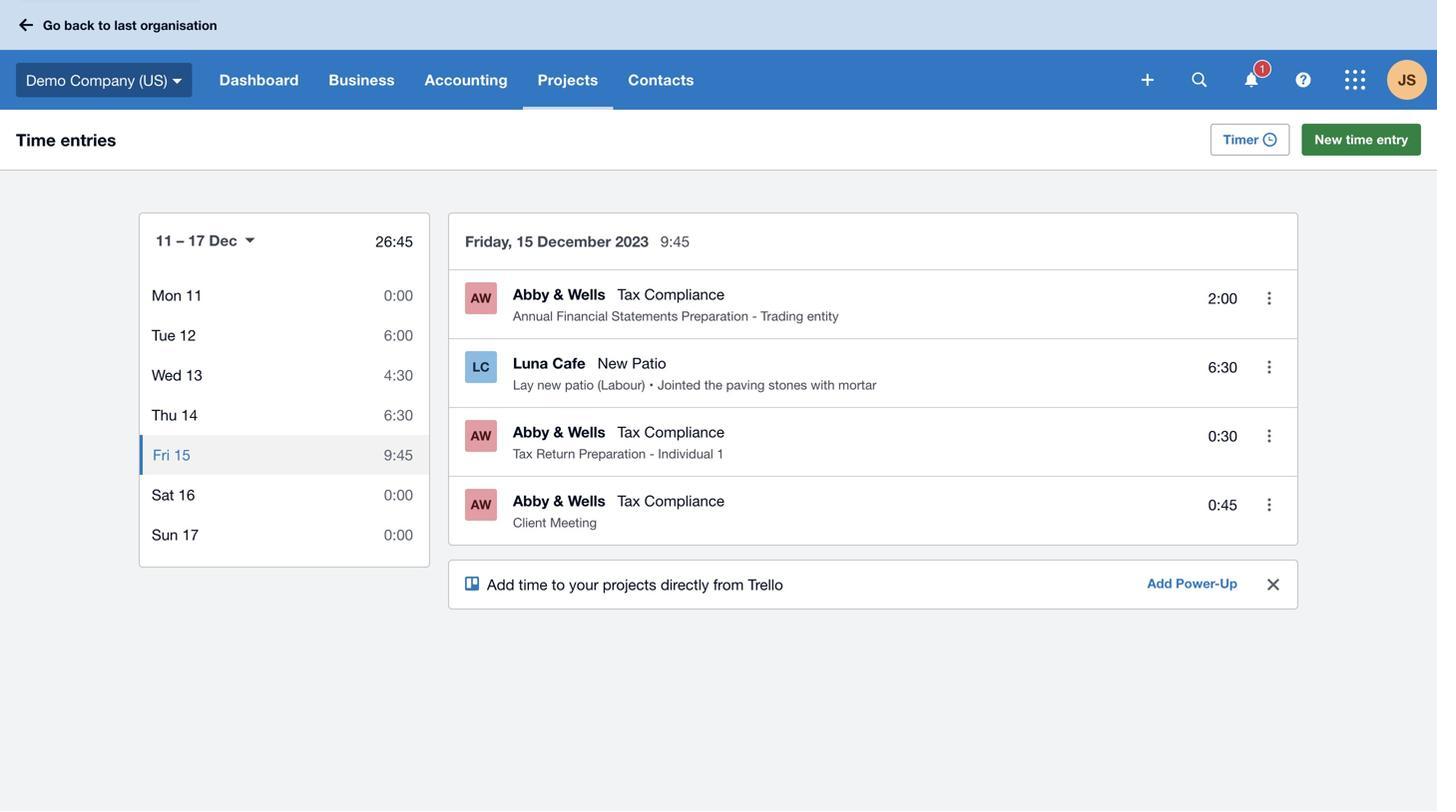 Task type: vqa. For each thing, say whether or not it's contained in the screenshot.
Nov 18, 2023
no



Task type: describe. For each thing, give the bounding box(es) containing it.
go
[[43, 17, 61, 33]]

11 – 17 dec button
[[140, 218, 271, 263]]

tax for 2:00
[[617, 285, 640, 303]]

–
[[176, 232, 184, 249]]

add for add time to your projects directly from trello
[[487, 576, 514, 593]]

to for last
[[98, 17, 111, 33]]

(us)
[[139, 71, 167, 89]]

patio
[[565, 377, 594, 393]]

projects
[[538, 71, 598, 89]]

1 vertical spatial 11
[[186, 286, 202, 304]]

11 inside popup button
[[156, 232, 172, 249]]

entry
[[1377, 132, 1408, 147]]

annual
[[513, 308, 553, 324]]

sat
[[152, 486, 174, 503]]

1 vertical spatial 1
[[717, 446, 724, 462]]

& for 2:00
[[553, 285, 564, 303]]

wells for 2:00
[[568, 285, 605, 303]]

individual
[[658, 446, 713, 462]]

client
[[513, 515, 546, 530]]

back
[[64, 17, 95, 33]]

0:00 for mon 11
[[384, 286, 413, 304]]

tax return preparation - individual 1
[[513, 446, 724, 462]]

17 inside popup button
[[188, 232, 205, 249]]

js
[[1398, 71, 1416, 89]]

from
[[713, 576, 744, 593]]

projects button
[[523, 50, 613, 110]]

wed
[[152, 366, 182, 384]]

jointed
[[658, 377, 701, 393]]

13
[[186, 366, 202, 384]]

abby for 0:45
[[513, 492, 549, 510]]

business button
[[314, 50, 410, 110]]

abby & wells for 0:45
[[513, 492, 605, 510]]

tax left 'return'
[[513, 446, 533, 462]]

2 0:00 from the top
[[384, 486, 413, 503]]

with
[[811, 377, 835, 393]]

more options image for 0:45
[[1249, 485, 1289, 525]]

stones
[[768, 377, 807, 393]]

last
[[114, 17, 137, 33]]

entries
[[61, 130, 116, 150]]

clear image
[[1267, 579, 1279, 591]]

lay new patio (labour) • jointed the paving stones with mortar
[[513, 377, 877, 393]]

0 vertical spatial preparation
[[681, 308, 748, 324]]

1 inside popup button
[[1259, 62, 1265, 75]]

thu
[[152, 406, 177, 424]]

accounting
[[425, 71, 508, 89]]

0:30
[[1208, 427, 1237, 445]]

& for 0:30
[[553, 423, 564, 441]]

4:30
[[384, 366, 413, 384]]

more options image
[[1249, 278, 1289, 318]]

svg image inside demo company (us) popup button
[[172, 79, 182, 84]]

1 horizontal spatial 6:30
[[1208, 358, 1237, 376]]

compliance for 0:45
[[644, 492, 724, 509]]

demo company (us)
[[26, 71, 167, 89]]

go back to last organisation
[[43, 17, 217, 33]]

sun 17
[[152, 526, 199, 543]]

12
[[179, 326, 196, 344]]

tue
[[152, 326, 175, 344]]

contacts
[[628, 71, 694, 89]]

friday, 15 december 2023
[[465, 233, 649, 250]]

company
[[70, 71, 135, 89]]

wed 13
[[152, 366, 202, 384]]

projects
[[603, 576, 656, 593]]

new patio
[[598, 354, 666, 372]]

•
[[649, 377, 654, 393]]

js button
[[1387, 50, 1437, 110]]

16
[[178, 486, 195, 503]]

aw for 2:00
[[471, 290, 491, 306]]

friday,
[[465, 233, 512, 250]]

the
[[704, 377, 723, 393]]

mortar
[[838, 377, 877, 393]]

meeting
[[550, 515, 597, 530]]

time
[[16, 130, 56, 150]]

aw for 0:45
[[471, 497, 491, 512]]

new time entry button
[[1302, 124, 1421, 156]]

luna
[[513, 354, 548, 372]]

dashboard link
[[204, 50, 314, 110]]

15 for friday,
[[516, 233, 533, 250]]

0 horizontal spatial 6:30
[[384, 406, 413, 424]]

abby for 0:30
[[513, 423, 549, 441]]

2:00
[[1208, 290, 1237, 307]]

time for entry
[[1346, 132, 1373, 147]]



Task type: locate. For each thing, give the bounding box(es) containing it.
wells for 0:30
[[568, 423, 605, 441]]

1 vertical spatial 15
[[174, 446, 190, 464]]

3 more options image from the top
[[1249, 485, 1289, 525]]

2 vertical spatial compliance
[[644, 492, 724, 509]]

0 vertical spatial new
[[1315, 132, 1342, 147]]

0 vertical spatial more options image
[[1249, 347, 1289, 387]]

svg image inside 1 popup button
[[1245, 72, 1258, 87]]

cafe
[[552, 354, 586, 372]]

dec
[[209, 232, 237, 249]]

0 vertical spatial abby
[[513, 285, 549, 303]]

0 horizontal spatial 15
[[174, 446, 190, 464]]

0 horizontal spatial to
[[98, 17, 111, 33]]

3 wells from the top
[[568, 492, 605, 510]]

1 horizontal spatial new
[[1315, 132, 1342, 147]]

up
[[1220, 576, 1237, 591]]

1 wells from the top
[[568, 285, 605, 303]]

& up financial
[[553, 285, 564, 303]]

1 svg image from the left
[[1245, 72, 1258, 87]]

tax up tax return preparation - individual 1
[[617, 423, 640, 441]]

timer
[[1223, 132, 1259, 147]]

3 abby from the top
[[513, 492, 549, 510]]

0 vertical spatial -
[[752, 308, 757, 324]]

time entries
[[16, 130, 116, 150]]

to inside banner
[[98, 17, 111, 33]]

wells up 'return'
[[568, 423, 605, 441]]

2 more options image from the top
[[1249, 416, 1289, 456]]

3 compliance from the top
[[644, 492, 724, 509]]

december
[[537, 233, 611, 250]]

0 vertical spatial &
[[553, 285, 564, 303]]

tax down tax return preparation - individual 1
[[617, 492, 640, 509]]

1 vertical spatial &
[[553, 423, 564, 441]]

9:45 for friday, 15 december 2023
[[661, 233, 690, 250]]

17 right sun
[[182, 526, 199, 543]]

new inside button
[[1315, 132, 1342, 147]]

1 aw from the top
[[471, 290, 491, 306]]

0 vertical spatial aw
[[471, 290, 491, 306]]

2 vertical spatial more options image
[[1249, 485, 1289, 525]]

1 vertical spatial wells
[[568, 423, 605, 441]]

compliance for 2:00
[[644, 285, 724, 303]]

more options image right 0:45
[[1249, 485, 1289, 525]]

0 vertical spatial time
[[1346, 132, 1373, 147]]

new left entry
[[1315, 132, 1342, 147]]

time left entry
[[1346, 132, 1373, 147]]

17 right the – on the top
[[188, 232, 205, 249]]

1 compliance from the top
[[644, 285, 724, 303]]

1 vertical spatial preparation
[[579, 446, 646, 462]]

banner containing dashboard
[[0, 0, 1437, 110]]

0 vertical spatial to
[[98, 17, 111, 33]]

0 vertical spatial abby & wells
[[513, 285, 605, 303]]

17
[[188, 232, 205, 249], [182, 526, 199, 543]]

wells
[[568, 285, 605, 303], [568, 423, 605, 441], [568, 492, 605, 510]]

demo company (us) button
[[0, 50, 204, 110]]

abby up annual
[[513, 285, 549, 303]]

new
[[1315, 132, 1342, 147], [598, 354, 628, 372]]

0:00
[[384, 286, 413, 304], [384, 486, 413, 503], [384, 526, 413, 543]]

lay
[[513, 377, 534, 393]]

tax compliance for 2:00
[[617, 285, 724, 303]]

compliance for 0:30
[[644, 423, 724, 441]]

paving
[[726, 377, 765, 393]]

1 up timer button
[[1259, 62, 1265, 75]]

organisation
[[140, 17, 217, 33]]

tue 12
[[152, 326, 196, 344]]

business
[[329, 71, 395, 89]]

new for new patio
[[598, 354, 628, 372]]

2 abby from the top
[[513, 423, 549, 441]]

tax compliance
[[617, 285, 724, 303], [617, 423, 724, 441], [617, 492, 724, 509]]

0 horizontal spatial 1
[[717, 446, 724, 462]]

1 horizontal spatial -
[[752, 308, 757, 324]]

1 0:00 from the top
[[384, 286, 413, 304]]

1 button
[[1231, 50, 1271, 110]]

0 horizontal spatial 11
[[156, 232, 172, 249]]

6:30
[[1208, 358, 1237, 376], [384, 406, 413, 424]]

2 tax compliance from the top
[[617, 423, 724, 441]]

2 aw from the top
[[471, 428, 491, 444]]

3 & from the top
[[553, 492, 564, 510]]

1 right the individual
[[717, 446, 724, 462]]

1 horizontal spatial add
[[1147, 576, 1172, 591]]

1 & from the top
[[553, 285, 564, 303]]

2 vertical spatial &
[[553, 492, 564, 510]]

1 abby from the top
[[513, 285, 549, 303]]

patio
[[632, 354, 666, 372]]

2 vertical spatial abby
[[513, 492, 549, 510]]

mon 11
[[152, 286, 202, 304]]

tax compliance for 0:45
[[617, 492, 724, 509]]

statements
[[611, 308, 678, 324]]

3 tax compliance from the top
[[617, 492, 724, 509]]

contacts button
[[613, 50, 709, 110]]

1 vertical spatial abby
[[513, 423, 549, 441]]

2 compliance from the top
[[644, 423, 724, 441]]

1 vertical spatial 17
[[182, 526, 199, 543]]

2 vertical spatial 0:00
[[384, 526, 413, 543]]

tax for 0:30
[[617, 423, 640, 441]]

0 vertical spatial tax compliance
[[617, 285, 724, 303]]

abby & wells for 0:30
[[513, 423, 605, 441]]

tax compliance for 0:30
[[617, 423, 724, 441]]

15 right friday,
[[516, 233, 533, 250]]

9:45 right 2023
[[661, 233, 690, 250]]

0 vertical spatial 0:00
[[384, 286, 413, 304]]

add left power-
[[1147, 576, 1172, 591]]

add power-up
[[1147, 576, 1237, 591]]

demo
[[26, 71, 66, 89]]

1 abby & wells from the top
[[513, 285, 605, 303]]

0 horizontal spatial -
[[649, 446, 654, 462]]

1 vertical spatial 9:45
[[384, 446, 413, 464]]

wells up financial
[[568, 285, 605, 303]]

11 left the – on the top
[[156, 232, 172, 249]]

0 vertical spatial compliance
[[644, 285, 724, 303]]

add down client
[[487, 576, 514, 593]]

abby & wells up 'return'
[[513, 423, 605, 441]]

0 vertical spatial 15
[[516, 233, 533, 250]]

tax up statements
[[617, 285, 640, 303]]

6:30 down the 4:30
[[384, 406, 413, 424]]

2 wells from the top
[[568, 423, 605, 441]]

1 horizontal spatial 15
[[516, 233, 533, 250]]

abby & wells up client meeting
[[513, 492, 605, 510]]

2 & from the top
[[553, 423, 564, 441]]

compliance up the individual
[[644, 423, 724, 441]]

1 horizontal spatial svg image
[[1296, 72, 1311, 87]]

1 horizontal spatial 1
[[1259, 62, 1265, 75]]

2023
[[615, 233, 649, 250]]

11
[[156, 232, 172, 249], [186, 286, 202, 304]]

1 vertical spatial aw
[[471, 428, 491, 444]]

2 vertical spatial aw
[[471, 497, 491, 512]]

time left your
[[519, 576, 547, 593]]

new up (labour)
[[598, 354, 628, 372]]

& up client meeting
[[553, 492, 564, 510]]

6:30 down 2:00
[[1208, 358, 1237, 376]]

abby & wells for 2:00
[[513, 285, 605, 303]]

0:00 for sun 17
[[384, 526, 413, 543]]

more options image for 6:30
[[1249, 347, 1289, 387]]

preparation left trading
[[681, 308, 748, 324]]

time inside new time entry button
[[1346, 132, 1373, 147]]

1 vertical spatial 6:30
[[384, 406, 413, 424]]

15 right fri
[[174, 446, 190, 464]]

svg image
[[19, 18, 33, 31], [1345, 70, 1365, 90], [1192, 72, 1207, 87], [1142, 74, 1154, 86], [172, 79, 182, 84]]

more options image for 0:30
[[1249, 416, 1289, 456]]

1 horizontal spatial to
[[552, 576, 565, 593]]

abby
[[513, 285, 549, 303], [513, 423, 549, 441], [513, 492, 549, 510]]

0 vertical spatial 6:30
[[1208, 358, 1237, 376]]

svg image inside go back to last organisation link
[[19, 18, 33, 31]]

clear button
[[1253, 565, 1293, 605]]

svg image up timer button
[[1245, 72, 1258, 87]]

1 vertical spatial to
[[552, 576, 565, 593]]

1 horizontal spatial 9:45
[[661, 233, 690, 250]]

1 vertical spatial 0:00
[[384, 486, 413, 503]]

dashboard
[[219, 71, 299, 89]]

thu 14
[[152, 406, 198, 424]]

0 vertical spatial 9:45
[[661, 233, 690, 250]]

power-
[[1176, 576, 1220, 591]]

1 vertical spatial more options image
[[1249, 416, 1289, 456]]

to for your
[[552, 576, 565, 593]]

trello
[[748, 576, 783, 593]]

& for 0:45
[[553, 492, 564, 510]]

- left trading
[[752, 308, 757, 324]]

0 horizontal spatial 9:45
[[384, 446, 413, 464]]

fri
[[153, 446, 170, 464]]

9:45 for fri 15
[[384, 446, 413, 464]]

15
[[516, 233, 533, 250], [174, 446, 190, 464]]

1 add from the left
[[487, 576, 514, 593]]

- left the individual
[[649, 446, 654, 462]]

1 horizontal spatial preparation
[[681, 308, 748, 324]]

compliance down the individual
[[644, 492, 724, 509]]

0 vertical spatial 1
[[1259, 62, 1265, 75]]

abby & wells up financial
[[513, 285, 605, 303]]

time for to
[[519, 576, 547, 593]]

3 aw from the top
[[471, 497, 491, 512]]

abby up client
[[513, 492, 549, 510]]

1 vertical spatial tax compliance
[[617, 423, 724, 441]]

2 vertical spatial wells
[[568, 492, 605, 510]]

entity
[[807, 308, 839, 324]]

tax compliance down the individual
[[617, 492, 724, 509]]

15 for fri
[[174, 446, 190, 464]]

fri 15
[[153, 446, 190, 464]]

tax compliance up the individual
[[617, 423, 724, 441]]

go back to last organisation link
[[12, 7, 229, 43]]

svg image
[[1245, 72, 1258, 87], [1296, 72, 1311, 87]]

banner
[[0, 0, 1437, 110]]

new time entry
[[1315, 132, 1408, 147]]

&
[[553, 285, 564, 303], [553, 423, 564, 441], [553, 492, 564, 510]]

timer button
[[1210, 124, 1290, 156]]

annual financial statements preparation - trading entity
[[513, 308, 839, 324]]

accounting button
[[410, 50, 523, 110]]

3 0:00 from the top
[[384, 526, 413, 543]]

directly
[[661, 576, 709, 593]]

0:45
[[1208, 496, 1237, 514]]

new for new time entry
[[1315, 132, 1342, 147]]

financial
[[556, 308, 608, 324]]

1 horizontal spatial 11
[[186, 286, 202, 304]]

14
[[181, 406, 198, 424]]

luna cafe
[[513, 354, 586, 372]]

3 abby & wells from the top
[[513, 492, 605, 510]]

1 vertical spatial abby & wells
[[513, 423, 605, 441]]

& up 'return'
[[553, 423, 564, 441]]

your
[[569, 576, 598, 593]]

sun
[[152, 526, 178, 543]]

sat 16
[[152, 486, 195, 503]]

more options image
[[1249, 347, 1289, 387], [1249, 416, 1289, 456], [1249, 485, 1289, 525]]

9:45 down the 4:30
[[384, 446, 413, 464]]

abby up 'return'
[[513, 423, 549, 441]]

1 vertical spatial compliance
[[644, 423, 724, 441]]

more options image down more options icon
[[1249, 347, 1289, 387]]

2 add from the left
[[1147, 576, 1172, 591]]

to
[[98, 17, 111, 33], [552, 576, 565, 593]]

mon
[[152, 286, 182, 304]]

more options image right 0:30 on the right bottom of the page
[[1249, 416, 1289, 456]]

compliance up annual financial statements preparation - trading entity
[[644, 285, 724, 303]]

11 right the "mon"
[[186, 286, 202, 304]]

aw for 0:30
[[471, 428, 491, 444]]

new
[[537, 377, 561, 393]]

add time to your projects directly from trello
[[487, 576, 783, 593]]

aw
[[471, 290, 491, 306], [471, 428, 491, 444], [471, 497, 491, 512]]

to left last
[[98, 17, 111, 33]]

1 vertical spatial new
[[598, 354, 628, 372]]

1 vertical spatial -
[[649, 446, 654, 462]]

add for add power-up
[[1147, 576, 1172, 591]]

tax compliance up annual financial statements preparation - trading entity
[[617, 285, 724, 303]]

0 vertical spatial 17
[[188, 232, 205, 249]]

2 vertical spatial abby & wells
[[513, 492, 605, 510]]

0 horizontal spatial time
[[519, 576, 547, 593]]

11 – 17 dec
[[156, 232, 237, 249]]

preparation
[[681, 308, 748, 324], [579, 446, 646, 462]]

2 abby & wells from the top
[[513, 423, 605, 441]]

0 horizontal spatial add
[[487, 576, 514, 593]]

add power-up link
[[1135, 569, 1249, 601]]

preparation right 'return'
[[579, 446, 646, 462]]

lc
[[472, 359, 490, 375]]

0 horizontal spatial new
[[598, 354, 628, 372]]

wells up the meeting at the left bottom of page
[[568, 492, 605, 510]]

6:00
[[384, 326, 413, 344]]

2 vertical spatial tax compliance
[[617, 492, 724, 509]]

svg image right 1 popup button at top right
[[1296, 72, 1311, 87]]

(labour)
[[597, 377, 645, 393]]

0 vertical spatial 11
[[156, 232, 172, 249]]

1 vertical spatial time
[[519, 576, 547, 593]]

1
[[1259, 62, 1265, 75], [717, 446, 724, 462]]

client meeting
[[513, 515, 597, 530]]

return
[[536, 446, 575, 462]]

to left your
[[552, 576, 565, 593]]

trading
[[761, 308, 803, 324]]

abby for 2:00
[[513, 285, 549, 303]]

2 svg image from the left
[[1296, 72, 1311, 87]]

1 more options image from the top
[[1249, 347, 1289, 387]]

1 horizontal spatial time
[[1346, 132, 1373, 147]]

0 horizontal spatial svg image
[[1245, 72, 1258, 87]]

0 horizontal spatial preparation
[[579, 446, 646, 462]]

wells for 0:45
[[568, 492, 605, 510]]

0 vertical spatial wells
[[568, 285, 605, 303]]

tax for 0:45
[[617, 492, 640, 509]]

1 tax compliance from the top
[[617, 285, 724, 303]]



